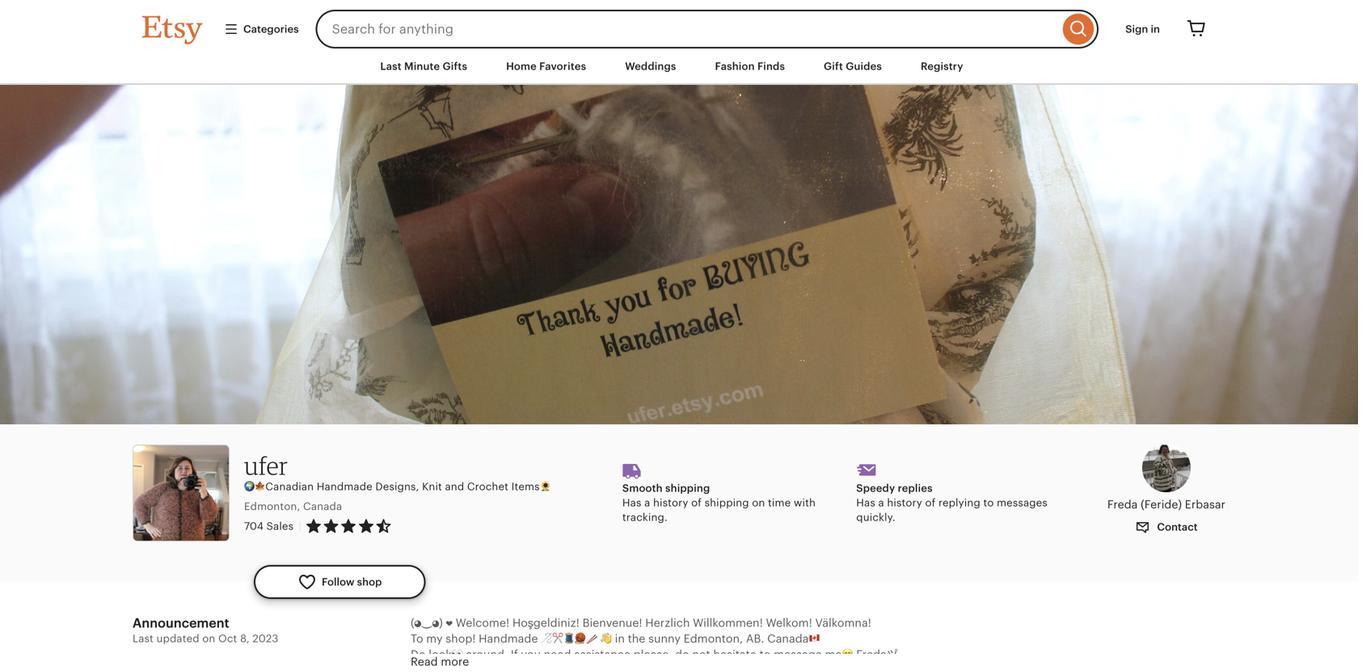 Task type: vqa. For each thing, say whether or not it's contained in the screenshot.
bottommost Customer Service
no



Task type: describe. For each thing, give the bounding box(es) containing it.
ufer 🌍🍁canadian handmade designs, knit and crochet items🌻
[[244, 451, 551, 493]]

fashion finds
[[715, 60, 785, 72]]

ab.
[[746, 632, 765, 645]]

in inside (◕‿◕) ❤ welcome! hoşgeldiniz! bienvenue! herzlich willkommen! welkom! välkomna! to my shop! handmade 🪡✂️🧵🧶🥢 👋  in the sunny edmonton, ab. canada🇨🇦 do look👀  around. if you need assistance please, do not hesitate to message me😊 fredaヅ
[[615, 632, 625, 645]]

speedy
[[857, 482, 896, 494]]

sign in button
[[1114, 14, 1173, 44]]

🌍🍁canadian
[[244, 481, 314, 493]]

handmade inside ufer 🌍🍁canadian handmade designs, knit and crochet items🌻
[[317, 481, 373, 493]]

in inside sign in button
[[1151, 23, 1161, 35]]

herzlich
[[646, 617, 690, 630]]

please,
[[634, 648, 672, 661]]

weddings
[[625, 60, 677, 72]]

contact
[[1155, 521, 1198, 533]]

last inside announcement last updated on oct 8, 2023
[[133, 633, 154, 645]]

sunny
[[649, 632, 681, 645]]

home favorites
[[506, 60, 587, 72]]

guides
[[846, 60, 882, 72]]

menu bar containing last minute gifts
[[113, 49, 1245, 85]]

canada
[[303, 500, 342, 513]]

freda (feride) erbasar image
[[1143, 444, 1191, 493]]

bienvenue!
[[583, 617, 643, 630]]

if
[[511, 648, 518, 661]]

to inside (◕‿◕) ❤ welcome! hoşgeldiniz! bienvenue! herzlich willkommen! welkom! välkomna! to my shop! handmade 🪡✂️🧵🧶🥢 👋  in the sunny edmonton, ab. canada🇨🇦 do look👀  around. if you need assistance please, do not hesitate to message me😊 fredaヅ
[[760, 648, 771, 661]]

to
[[411, 632, 423, 645]]

freda (feride) erbasar link
[[1108, 444, 1226, 513]]

replying
[[939, 497, 981, 509]]

fashion finds link
[[703, 52, 797, 81]]

0 vertical spatial shipping
[[666, 482, 710, 494]]

sales
[[267, 521, 294, 533]]

and
[[445, 481, 464, 493]]

follow shop
[[322, 576, 382, 588]]

erbasar
[[1185, 498, 1226, 511]]

do
[[675, 648, 690, 661]]

do
[[411, 648, 426, 661]]

8,
[[240, 633, 250, 645]]

ufer
[[244, 451, 288, 481]]

crochet
[[467, 481, 509, 493]]

categories button
[[212, 14, 311, 44]]

banner containing categories
[[113, 0, 1245, 49]]

minute
[[404, 60, 440, 72]]

willkommen!
[[693, 617, 763, 630]]

👋
[[601, 632, 612, 645]]

gift guides link
[[812, 52, 894, 81]]

message
[[774, 648, 822, 661]]

need
[[544, 648, 571, 661]]

canada🇨🇦
[[768, 632, 820, 645]]

704
[[244, 521, 264, 533]]

with
[[794, 497, 816, 509]]

hesitate
[[714, 648, 757, 661]]

of for shipping
[[692, 497, 702, 509]]

|
[[299, 521, 301, 533]]

shop!
[[446, 632, 476, 645]]

fashion
[[715, 60, 755, 72]]

me😊
[[825, 648, 854, 661]]

välkomna!
[[816, 617, 872, 630]]

history for replies
[[887, 497, 923, 509]]

🪡✂️🧵🧶🥢
[[541, 632, 598, 645]]

welkom!
[[766, 617, 813, 630]]

assistance
[[574, 648, 631, 661]]

speedy replies has a history of replying to messages quickly.
[[857, 482, 1048, 524]]

registry
[[921, 60, 964, 72]]

look👀
[[429, 648, 463, 661]]

history for shipping
[[653, 497, 689, 509]]

welcome!
[[456, 617, 510, 630]]

hoşgeldiniz!
[[513, 617, 580, 630]]

messages
[[997, 497, 1048, 509]]

to inside "speedy replies has a history of replying to messages quickly."
[[984, 497, 994, 509]]

704 sales |
[[244, 521, 301, 533]]

of for replying
[[926, 497, 936, 509]]

on inside announcement last updated on oct 8, 2023
[[202, 633, 215, 645]]

follow
[[322, 576, 355, 588]]

last minute gifts
[[380, 60, 468, 72]]

weddings link
[[613, 52, 689, 81]]

favorites
[[540, 60, 587, 72]]

has for has a history of replying to messages quickly.
[[857, 497, 876, 509]]



Task type: locate. For each thing, give the bounding box(es) containing it.
you
[[521, 648, 541, 661]]

❤
[[446, 617, 453, 630]]

a inside "speedy replies has a history of replying to messages quickly."
[[879, 497, 885, 509]]

quickly.
[[857, 512, 896, 524]]

0 horizontal spatial on
[[202, 633, 215, 645]]

shipping left time
[[705, 497, 749, 509]]

2023
[[253, 633, 279, 645]]

0 horizontal spatial last
[[133, 633, 154, 645]]

1 of from the left
[[692, 497, 702, 509]]

1 horizontal spatial history
[[887, 497, 923, 509]]

a
[[645, 497, 651, 509], [879, 497, 885, 509]]

sign in
[[1126, 23, 1161, 35]]

of
[[692, 497, 702, 509], [926, 497, 936, 509]]

1 history from the left
[[653, 497, 689, 509]]

last left the updated
[[133, 633, 154, 645]]

history inside smooth shipping has a history of shipping on time with tracking.
[[653, 497, 689, 509]]

last left minute
[[380, 60, 402, 72]]

freda
[[1108, 498, 1138, 511]]

finds
[[758, 60, 785, 72]]

oct
[[218, 633, 237, 645]]

home favorites link
[[494, 52, 599, 81]]

announcement
[[133, 616, 229, 631]]

0 horizontal spatial history
[[653, 497, 689, 509]]

replies
[[898, 482, 933, 494]]

my
[[426, 632, 443, 645]]

in
[[1151, 23, 1161, 35], [615, 632, 625, 645]]

0 horizontal spatial handmade
[[317, 481, 373, 493]]

(◕‿◕)
[[411, 617, 443, 630]]

fredaヅ
[[857, 648, 898, 661]]

0 horizontal spatial of
[[692, 497, 702, 509]]

designs,
[[376, 481, 419, 493]]

0 horizontal spatial a
[[645, 497, 651, 509]]

not
[[693, 648, 711, 661]]

0 horizontal spatial in
[[615, 632, 625, 645]]

menu bar
[[113, 49, 1245, 85]]

last
[[380, 60, 402, 72], [133, 633, 154, 645]]

follow shop link
[[254, 565, 426, 599]]

the
[[628, 632, 646, 645]]

to down ab.
[[760, 648, 771, 661]]

1 vertical spatial to
[[760, 648, 771, 661]]

None search field
[[316, 10, 1099, 49]]

edmonton, up not
[[684, 632, 743, 645]]

history inside "speedy replies has a history of replying to messages quickly."
[[887, 497, 923, 509]]

(◕‿◕) ❤ welcome! hoşgeldiniz! bienvenue! herzlich willkommen! welkom! välkomna! to my shop! handmade 🪡✂️🧵🧶🥢 👋  in the sunny edmonton, ab. canada🇨🇦 do look👀  around. if you need assistance please, do not hesitate to message me😊 fredaヅ
[[411, 617, 898, 661]]

edmonton, inside (◕‿◕) ❤ welcome! hoşgeldiniz! bienvenue! herzlich willkommen! welkom! välkomna! to my shop! handmade 🪡✂️🧵🧶🥢 👋  in the sunny edmonton, ab. canada🇨🇦 do look👀  around. if you need assistance please, do not hesitate to message me😊 fredaヅ
[[684, 632, 743, 645]]

items🌻
[[512, 481, 551, 493]]

edmonton, up 704 sales |
[[244, 500, 300, 513]]

in right the 👋
[[615, 632, 625, 645]]

has inside "speedy replies has a history of replying to messages quickly."
[[857, 497, 876, 509]]

sign
[[1126, 23, 1149, 35]]

2 of from the left
[[926, 497, 936, 509]]

2 has from the left
[[857, 497, 876, 509]]

time
[[768, 497, 791, 509]]

to
[[984, 497, 994, 509], [760, 648, 771, 661]]

knit
[[422, 481, 442, 493]]

history up tracking. at left bottom
[[653, 497, 689, 509]]

in right sign
[[1151, 23, 1161, 35]]

a inside smooth shipping has a history of shipping on time with tracking.
[[645, 497, 651, 509]]

1 horizontal spatial to
[[984, 497, 994, 509]]

announcement last updated on oct 8, 2023
[[133, 616, 279, 645]]

banner
[[113, 0, 1245, 49]]

a up 'quickly.'
[[879, 497, 885, 509]]

last minute gifts link
[[368, 52, 480, 81]]

2 history from the left
[[887, 497, 923, 509]]

edmonton, canada
[[244, 500, 342, 513]]

of inside "speedy replies has a history of replying to messages quickly."
[[926, 497, 936, 509]]

0 horizontal spatial to
[[760, 648, 771, 661]]

1 vertical spatial on
[[202, 633, 215, 645]]

updated
[[157, 633, 200, 645]]

smooth
[[623, 482, 663, 494]]

has down speedy
[[857, 497, 876, 509]]

has
[[623, 497, 642, 509], [857, 497, 876, 509]]

of inside smooth shipping has a history of shipping on time with tracking.
[[692, 497, 702, 509]]

0 vertical spatial on
[[752, 497, 765, 509]]

has for has a history of shipping on time with tracking.
[[623, 497, 642, 509]]

1 horizontal spatial edmonton,
[[684, 632, 743, 645]]

1 a from the left
[[645, 497, 651, 509]]

history
[[653, 497, 689, 509], [887, 497, 923, 509]]

1 has from the left
[[623, 497, 642, 509]]

1 horizontal spatial of
[[926, 497, 936, 509]]

shipping
[[666, 482, 710, 494], [705, 497, 749, 509]]

0 vertical spatial handmade
[[317, 481, 373, 493]]

registry link
[[909, 52, 976, 81]]

handmade up canada at the left bottom of the page
[[317, 481, 373, 493]]

2 a from the left
[[879, 497, 885, 509]]

shipping right smooth
[[666, 482, 710, 494]]

a up tracking. at left bottom
[[645, 497, 651, 509]]

a for speedy
[[879, 497, 885, 509]]

0 horizontal spatial edmonton,
[[244, 500, 300, 513]]

1 horizontal spatial on
[[752, 497, 765, 509]]

tracking.
[[623, 512, 668, 524]]

on left oct
[[202, 633, 215, 645]]

1 horizontal spatial last
[[380, 60, 402, 72]]

smooth shipping has a history of shipping on time with tracking.
[[623, 482, 816, 524]]

categories
[[243, 23, 299, 35]]

on inside smooth shipping has a history of shipping on time with tracking.
[[752, 497, 765, 509]]

handmade
[[317, 481, 373, 493], [479, 632, 538, 645]]

Search for anything text field
[[316, 10, 1060, 49]]

0 horizontal spatial has
[[623, 497, 642, 509]]

0 vertical spatial in
[[1151, 23, 1161, 35]]

gifts
[[443, 60, 468, 72]]

0 vertical spatial last
[[380, 60, 402, 72]]

handmade up if
[[479, 632, 538, 645]]

0 vertical spatial to
[[984, 497, 994, 509]]

gift
[[824, 60, 843, 72]]

1 horizontal spatial a
[[879, 497, 885, 509]]

freda (feride) erbasar
[[1108, 498, 1226, 511]]

has down smooth
[[623, 497, 642, 509]]

(feride)
[[1141, 498, 1182, 511]]

1 vertical spatial last
[[133, 633, 154, 645]]

gift guides
[[824, 60, 882, 72]]

1 horizontal spatial in
[[1151, 23, 1161, 35]]

history down replies
[[887, 497, 923, 509]]

0 vertical spatial edmonton,
[[244, 500, 300, 513]]

has inside smooth shipping has a history of shipping on time with tracking.
[[623, 497, 642, 509]]

1 horizontal spatial handmade
[[479, 632, 538, 645]]

1 horizontal spatial has
[[857, 497, 876, 509]]

a for smooth
[[645, 497, 651, 509]]

handmade inside (◕‿◕) ❤ welcome! hoşgeldiniz! bienvenue! herzlich willkommen! welkom! välkomna! to my shop! handmade 🪡✂️🧵🧶🥢 👋  in the sunny edmonton, ab. canada🇨🇦 do look👀  around. if you need assistance please, do not hesitate to message me😊 fredaヅ
[[479, 632, 538, 645]]

1 vertical spatial shipping
[[705, 497, 749, 509]]

1 vertical spatial edmonton,
[[684, 632, 743, 645]]

1 vertical spatial handmade
[[479, 632, 538, 645]]

to right replying
[[984, 497, 994, 509]]

on left time
[[752, 497, 765, 509]]

on
[[752, 497, 765, 509], [202, 633, 215, 645]]

home
[[506, 60, 537, 72]]

1 vertical spatial in
[[615, 632, 625, 645]]

around.
[[466, 648, 508, 661]]

contact button
[[1124, 513, 1210, 543]]

shop
[[357, 576, 382, 588]]



